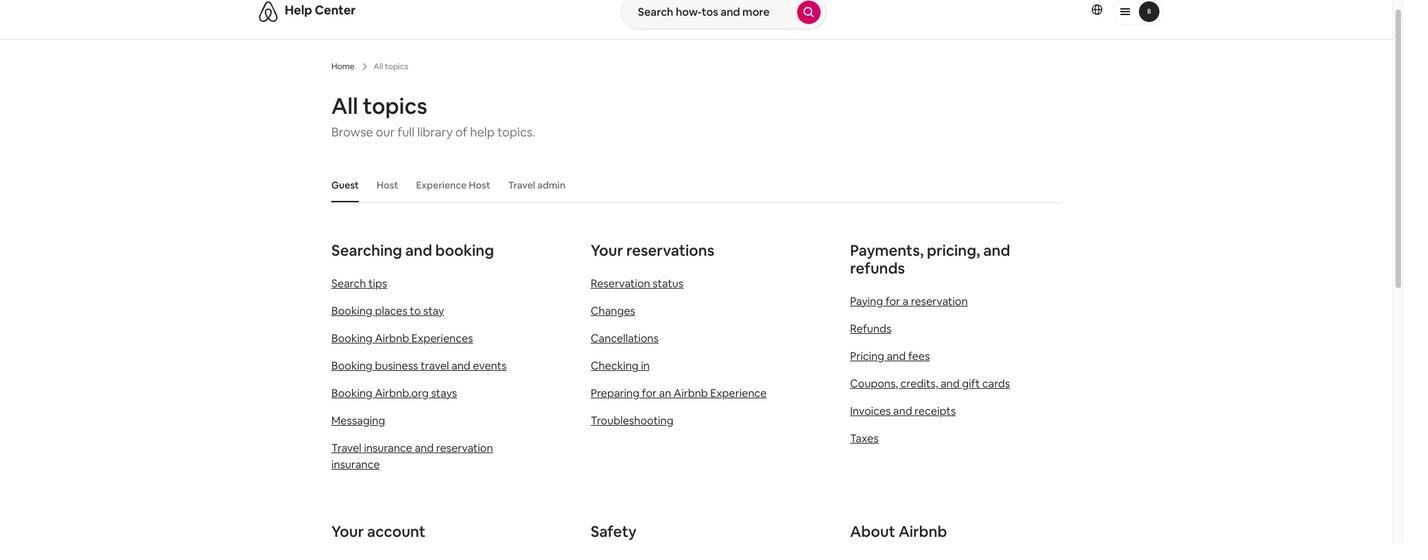 Task type: vqa. For each thing, say whether or not it's contained in the screenshot.
premises inside the FREE PARKING ON PREMISES
no



Task type: describe. For each thing, give the bounding box(es) containing it.
reservation status link
[[591, 277, 684, 291]]

booking business travel and events link
[[331, 359, 507, 373]]

account
[[367, 522, 426, 542]]

cancellations link
[[591, 331, 659, 346]]

and left fees
[[887, 349, 906, 364]]

airbnb.org
[[375, 386, 429, 401]]

payments,
[[850, 241, 924, 260]]

fees
[[908, 349, 930, 364]]

preparing for an airbnb experience
[[591, 386, 767, 401]]

host button
[[370, 172, 405, 198]]

center
[[315, 2, 356, 18]]

1 host from the left
[[377, 179, 398, 191]]

library
[[417, 124, 453, 140]]

1 horizontal spatial experience
[[711, 386, 767, 401]]

all
[[331, 92, 358, 120]]

coupons,
[[850, 377, 898, 391]]

booking for booking airbnb.org stays
[[331, 386, 373, 401]]

taxes link
[[850, 432, 879, 446]]

reservation for paying for a reservation
[[911, 294, 968, 309]]

and down credits,
[[893, 404, 913, 419]]

topics.
[[497, 124, 536, 140]]

booking
[[435, 241, 494, 260]]

help
[[285, 2, 312, 18]]

1 vertical spatial insurance
[[331, 458, 380, 472]]

tab list containing guest
[[325, 168, 1062, 202]]

troubleshooting link
[[591, 414, 674, 428]]

refunds
[[850, 322, 892, 336]]

messaging
[[331, 414, 385, 428]]

preparing for an airbnb experience link
[[591, 386, 767, 401]]

gift
[[962, 377, 980, 391]]

coupons, credits, and gift cards
[[850, 377, 1010, 391]]

about
[[850, 522, 896, 542]]

troubleshooting
[[591, 414, 674, 428]]

booking airbnb experiences link
[[331, 331, 473, 346]]

booking for booking places to stay
[[331, 304, 373, 318]]

checking in link
[[591, 359, 650, 373]]

your account
[[331, 522, 426, 542]]

cards
[[983, 377, 1010, 391]]

places
[[375, 304, 408, 318]]

invoices and receipts
[[850, 404, 956, 419]]

invoices and receipts link
[[850, 404, 956, 419]]

search tips link
[[331, 277, 387, 291]]

paying for a reservation
[[850, 294, 968, 309]]

experience inside button
[[416, 179, 467, 191]]

search
[[331, 277, 366, 291]]

paying
[[850, 294, 883, 309]]

pricing
[[850, 349, 885, 364]]

about airbnb
[[850, 522, 947, 542]]

for for preparing
[[642, 386, 657, 401]]

travel admin button
[[501, 172, 573, 198]]

preparing
[[591, 386, 640, 401]]

guest button
[[325, 172, 366, 198]]

main navigation menu image
[[1139, 1, 1160, 22]]

checking
[[591, 359, 639, 373]]

searching and booking
[[331, 241, 494, 260]]

booking airbnb experiences
[[331, 331, 473, 346]]

guest
[[331, 179, 359, 191]]

experience host
[[416, 179, 490, 191]]

home link
[[331, 61, 354, 72]]

events
[[473, 359, 507, 373]]

travel
[[421, 359, 449, 373]]

experiences
[[412, 331, 473, 346]]

status
[[653, 277, 684, 291]]

an
[[659, 386, 671, 401]]

refunds link
[[850, 322, 892, 336]]

pricing,
[[927, 241, 981, 260]]



Task type: locate. For each thing, give the bounding box(es) containing it.
travel admin
[[508, 179, 566, 191]]

0 horizontal spatial experience
[[416, 179, 467, 191]]

0 vertical spatial airbnb
[[375, 331, 409, 346]]

help center link
[[285, 2, 356, 18]]

in
[[641, 359, 650, 373]]

host
[[377, 179, 398, 191], [469, 179, 490, 191]]

your up reservation
[[591, 241, 623, 260]]

help center
[[285, 2, 356, 18]]

airbnb for about
[[899, 522, 947, 542]]

booking business travel and events
[[331, 359, 507, 373]]

search tips
[[331, 277, 387, 291]]

for left a
[[886, 294, 900, 309]]

changes link
[[591, 304, 636, 318]]

invoices
[[850, 404, 891, 419]]

booking places to stay
[[331, 304, 444, 318]]

receipts
[[915, 404, 956, 419]]

1 vertical spatial your
[[331, 522, 364, 542]]

travel inside button
[[508, 179, 535, 191]]

airbnb
[[375, 331, 409, 346], [674, 386, 708, 401], [899, 522, 947, 542]]

reservation for travel insurance and reservation insurance
[[436, 441, 493, 456]]

tab list
[[325, 168, 1062, 202]]

refunds
[[850, 259, 905, 278]]

taxes
[[850, 432, 879, 446]]

2 host from the left
[[469, 179, 490, 191]]

booking down booking places to stay link
[[331, 331, 373, 346]]

reservation inside travel insurance and reservation insurance
[[436, 441, 493, 456]]

airbnb right about
[[899, 522, 947, 542]]

and down stays
[[415, 441, 434, 456]]

0 horizontal spatial host
[[377, 179, 398, 191]]

airbnb right an
[[674, 386, 708, 401]]

and left gift
[[941, 377, 960, 391]]

1 horizontal spatial for
[[886, 294, 900, 309]]

pricing and fees
[[850, 349, 930, 364]]

1 horizontal spatial host
[[469, 179, 490, 191]]

host right guest button at top
[[377, 179, 398, 191]]

changes
[[591, 304, 636, 318]]

1 vertical spatial for
[[642, 386, 657, 401]]

your reservations
[[591, 241, 715, 260]]

browse
[[331, 124, 373, 140]]

booking down search
[[331, 304, 373, 318]]

travel down messaging
[[331, 441, 362, 456]]

airbnb homepage image
[[257, 1, 279, 23]]

experience host button
[[409, 172, 497, 198]]

reservation
[[911, 294, 968, 309], [436, 441, 493, 456]]

stays
[[431, 386, 457, 401]]

0 vertical spatial reservation
[[911, 294, 968, 309]]

1 vertical spatial travel
[[331, 441, 362, 456]]

airbnb down places
[[375, 331, 409, 346]]

reservation
[[591, 277, 650, 291]]

full
[[398, 124, 415, 140]]

travel for travel admin
[[508, 179, 535, 191]]

airbnb for booking
[[375, 331, 409, 346]]

insurance
[[364, 441, 412, 456], [331, 458, 380, 472]]

0 vertical spatial for
[[886, 294, 900, 309]]

0 vertical spatial travel
[[508, 179, 535, 191]]

topics
[[363, 92, 427, 120]]

reservation right a
[[911, 294, 968, 309]]

1 horizontal spatial travel
[[508, 179, 535, 191]]

all topics browse our full library of help topics.
[[331, 92, 536, 140]]

booking airbnb.org stays link
[[331, 386, 457, 401]]

Search how-tos and more search field
[[622, 0, 797, 29]]

booking airbnb.org stays
[[331, 386, 457, 401]]

and right pricing,
[[984, 241, 1010, 260]]

0 horizontal spatial for
[[642, 386, 657, 401]]

pricing and fees link
[[850, 349, 930, 364]]

credits,
[[901, 377, 938, 391]]

to
[[410, 304, 421, 318]]

1 vertical spatial reservation
[[436, 441, 493, 456]]

paying for a reservation link
[[850, 294, 968, 309]]

for
[[886, 294, 900, 309], [642, 386, 657, 401]]

travel inside travel insurance and reservation insurance
[[331, 441, 362, 456]]

tips
[[369, 277, 387, 291]]

1 booking from the top
[[331, 304, 373, 318]]

payments, pricing, and refunds
[[850, 241, 1010, 278]]

booking
[[331, 304, 373, 318], [331, 331, 373, 346], [331, 359, 373, 373], [331, 386, 373, 401]]

1 horizontal spatial your
[[591, 241, 623, 260]]

a
[[903, 294, 909, 309]]

and inside travel insurance and reservation insurance
[[415, 441, 434, 456]]

help
[[470, 124, 495, 140]]

our
[[376, 124, 395, 140]]

0 vertical spatial your
[[591, 241, 623, 260]]

booking for booking business travel and events
[[331, 359, 373, 373]]

1 vertical spatial airbnb
[[674, 386, 708, 401]]

cancellations
[[591, 331, 659, 346]]

1 horizontal spatial reservation
[[911, 294, 968, 309]]

booking places to stay link
[[331, 304, 444, 318]]

2 horizontal spatial airbnb
[[899, 522, 947, 542]]

business
[[375, 359, 418, 373]]

reservations
[[627, 241, 715, 260]]

host down help
[[469, 179, 490, 191]]

1 horizontal spatial airbnb
[[674, 386, 708, 401]]

0 vertical spatial insurance
[[364, 441, 412, 456]]

home
[[331, 61, 354, 72]]

reservation status
[[591, 277, 684, 291]]

searching
[[331, 241, 402, 260]]

admin
[[538, 179, 566, 191]]

0 horizontal spatial your
[[331, 522, 364, 542]]

0 horizontal spatial airbnb
[[375, 331, 409, 346]]

travel insurance and reservation insurance
[[331, 441, 493, 472]]

booking for booking airbnb experiences
[[331, 331, 373, 346]]

0 horizontal spatial reservation
[[436, 441, 493, 456]]

booking up the messaging link
[[331, 386, 373, 401]]

for left an
[[642, 386, 657, 401]]

messaging link
[[331, 414, 385, 428]]

your left account at the left bottom of the page
[[331, 522, 364, 542]]

and
[[405, 241, 432, 260], [984, 241, 1010, 260], [887, 349, 906, 364], [452, 359, 471, 373], [941, 377, 960, 391], [893, 404, 913, 419], [415, 441, 434, 456]]

travel insurance and reservation insurance link
[[331, 441, 493, 472]]

your for your account
[[331, 522, 364, 542]]

and right travel
[[452, 359, 471, 373]]

experience
[[416, 179, 467, 191], [711, 386, 767, 401]]

your
[[591, 241, 623, 260], [331, 522, 364, 542]]

2 vertical spatial airbnb
[[899, 522, 947, 542]]

None search field
[[621, 0, 827, 30]]

checking in
[[591, 359, 650, 373]]

travel for travel insurance and reservation insurance
[[331, 441, 362, 456]]

1 vertical spatial experience
[[711, 386, 767, 401]]

your for your reservations
[[591, 241, 623, 260]]

0 horizontal spatial travel
[[331, 441, 362, 456]]

and left booking
[[405, 241, 432, 260]]

for for paying
[[886, 294, 900, 309]]

stay
[[423, 304, 444, 318]]

booking left business
[[331, 359, 373, 373]]

0 vertical spatial experience
[[416, 179, 467, 191]]

4 booking from the top
[[331, 386, 373, 401]]

of
[[456, 124, 468, 140]]

safety
[[591, 522, 637, 542]]

and inside payments, pricing, and refunds
[[984, 241, 1010, 260]]

travel left admin
[[508, 179, 535, 191]]

coupons, credits, and gift cards link
[[850, 377, 1010, 391]]

2 booking from the top
[[331, 331, 373, 346]]

3 booking from the top
[[331, 359, 373, 373]]

reservation down stays
[[436, 441, 493, 456]]



